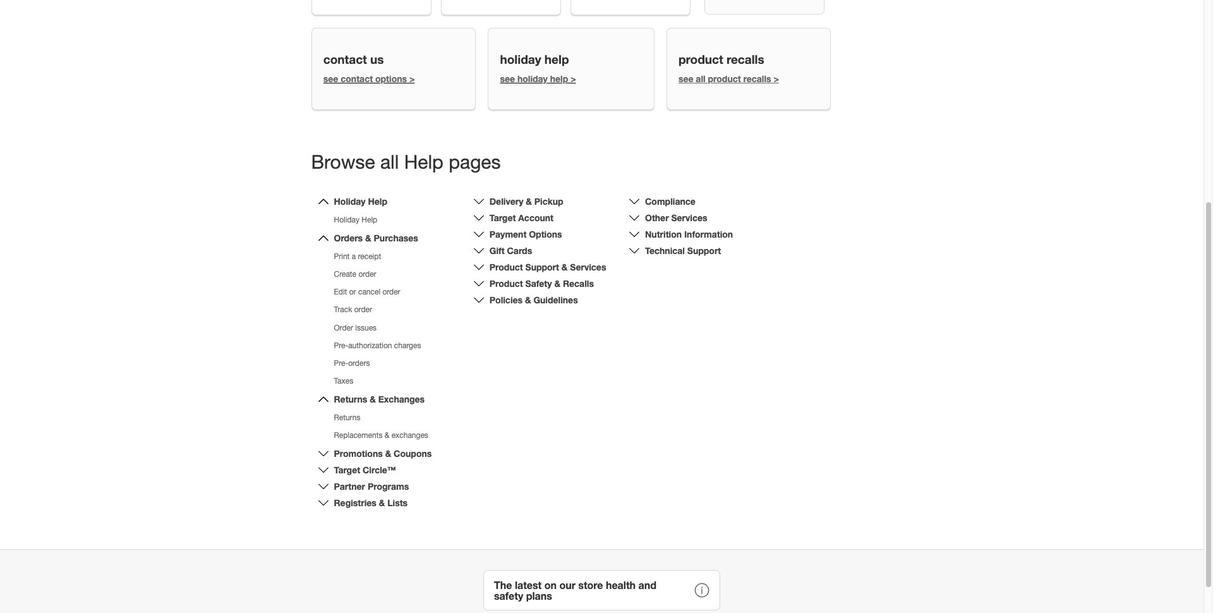 Task type: vqa. For each thing, say whether or not it's contained in the screenshot.
the Print on the left top of page
yes



Task type: describe. For each thing, give the bounding box(es) containing it.
1 vertical spatial order
[[383, 288, 400, 297]]

payment options link
[[490, 229, 562, 239]]

recalls
[[563, 278, 594, 289]]

partner programs link
[[334, 481, 409, 492]]

nutrition
[[645, 229, 682, 239]]

0 vertical spatial product
[[679, 52, 723, 66]]

edit or cancel order link
[[334, 288, 400, 297]]

a
[[352, 252, 356, 261]]

gift
[[490, 245, 505, 256]]

3 see from the left
[[679, 73, 694, 84]]

programs
[[368, 481, 409, 492]]

promotions & coupons
[[334, 448, 432, 459]]

technical
[[645, 245, 685, 256]]

registries & lists
[[334, 498, 408, 508]]

target account link
[[490, 212, 554, 223]]

support for product
[[526, 262, 559, 272]]

1 vertical spatial holiday
[[518, 73, 548, 84]]

> for us
[[409, 73, 415, 84]]

product recalls
[[679, 52, 765, 66]]

1 holiday help from the top
[[334, 196, 387, 207]]

other services link
[[645, 212, 708, 223]]

all for see
[[696, 73, 706, 84]]

product for product safety & recalls
[[490, 278, 523, 289]]

order issues
[[334, 323, 377, 332]]

1 vertical spatial help
[[550, 73, 568, 84]]

compliance link
[[645, 196, 696, 207]]

cancel
[[358, 288, 381, 297]]

help for 2nd holiday help link from the bottom
[[368, 196, 387, 207]]

purchases
[[374, 233, 418, 243]]

see all product recalls >
[[679, 73, 779, 84]]

compliance
[[645, 196, 696, 207]]

replacements
[[334, 431, 383, 440]]

gift cards
[[490, 245, 532, 256]]

contact us
[[323, 52, 384, 66]]

target circle™
[[334, 465, 396, 476]]

pickup
[[535, 196, 564, 207]]

0 vertical spatial holiday
[[500, 52, 541, 66]]

circle™
[[363, 465, 396, 476]]

returns for returns link
[[334, 413, 361, 422]]

0 vertical spatial help
[[404, 150, 444, 172]]

pre- for orders
[[334, 359, 348, 368]]

edit or cancel order
[[334, 288, 400, 297]]

on
[[545, 579, 557, 591]]

target for target account
[[490, 212, 516, 223]]

> for help
[[571, 73, 576, 84]]

pre-authorization charges
[[334, 341, 421, 350]]

2 holiday from the top
[[334, 215, 360, 224]]

or
[[349, 288, 356, 297]]

us
[[370, 52, 384, 66]]

nutrition information link
[[645, 229, 733, 239]]

target account
[[490, 212, 554, 223]]

coupons
[[394, 448, 432, 459]]

partner
[[334, 481, 365, 492]]

track
[[334, 306, 352, 314]]

2 holiday help link from the top
[[334, 215, 377, 224]]

pre-orders
[[334, 359, 370, 368]]

0 horizontal spatial services
[[570, 262, 606, 272]]

replacements & exchanges link
[[334, 431, 428, 440]]

other
[[645, 212, 669, 223]]

see all product recalls > link
[[679, 73, 779, 84]]

target for target circle™
[[334, 465, 360, 476]]

& for exchanges
[[385, 431, 390, 440]]

orders & purchases link
[[334, 233, 418, 243]]

orders & purchases
[[334, 233, 418, 243]]

the latest on our store health and safety plans link
[[483, 570, 720, 611]]

see holiday help >
[[500, 73, 576, 84]]

returns & exchanges
[[334, 394, 425, 405]]

order
[[334, 323, 353, 332]]

returns for returns & exchanges
[[334, 394, 367, 405]]

account
[[518, 212, 554, 223]]

see for contact us
[[323, 73, 338, 84]]

technical support
[[645, 245, 721, 256]]

& for purchases
[[365, 233, 371, 243]]

& up recalls
[[562, 262, 568, 272]]

product safety & recalls link
[[490, 278, 594, 289]]

help for 2nd holiday help link from the top
[[362, 215, 377, 224]]

store
[[578, 579, 603, 591]]

exchanges
[[378, 394, 425, 405]]

pages
[[449, 150, 501, 172]]

order for create order
[[359, 270, 376, 279]]

other services
[[645, 212, 708, 223]]

order for track order
[[354, 306, 372, 314]]

exchanges
[[392, 431, 428, 440]]

print a receipt link
[[334, 252, 381, 261]]

holiday help
[[500, 52, 569, 66]]

orders
[[348, 359, 370, 368]]

1 vertical spatial product
[[708, 73, 741, 84]]

print
[[334, 252, 350, 261]]

pre- for authorization
[[334, 341, 348, 350]]

latest
[[515, 579, 542, 591]]



Task type: locate. For each thing, give the bounding box(es) containing it.
registries & lists link
[[334, 498, 408, 508]]

holiday help
[[334, 196, 387, 207], [334, 215, 377, 224]]

0 vertical spatial target
[[490, 212, 516, 223]]

1 product from the top
[[490, 262, 523, 272]]

receipt
[[358, 252, 381, 261]]

lists
[[388, 498, 408, 508]]

target
[[490, 212, 516, 223], [334, 465, 360, 476]]

& up account
[[526, 196, 532, 207]]

1 vertical spatial contact
[[341, 73, 373, 84]]

product for product support & services
[[490, 262, 523, 272]]

replacements & exchanges
[[334, 431, 428, 440]]

0 vertical spatial services
[[671, 212, 708, 223]]

print a receipt
[[334, 252, 381, 261]]

pre-authorization charges link
[[334, 341, 421, 350]]

health
[[606, 579, 636, 591]]

and
[[639, 579, 657, 591]]

0 vertical spatial holiday help
[[334, 196, 387, 207]]

0 vertical spatial recalls
[[727, 52, 765, 66]]

services up nutrition information
[[671, 212, 708, 223]]

1 vertical spatial target
[[334, 465, 360, 476]]

& for guidelines
[[525, 294, 531, 305]]

& for lists
[[379, 498, 385, 508]]

& for coupons
[[385, 448, 391, 459]]

help up orders & purchases link
[[362, 215, 377, 224]]

returns & exchanges link
[[334, 394, 425, 405]]

policies & guidelines
[[490, 294, 578, 305]]

order right cancel
[[383, 288, 400, 297]]

1 pre- from the top
[[334, 341, 348, 350]]

browse
[[311, 150, 375, 172]]

see down holiday help
[[500, 73, 515, 84]]

see down contact us
[[323, 73, 338, 84]]

pre-
[[334, 341, 348, 350], [334, 359, 348, 368]]

& up promotions & coupons
[[385, 431, 390, 440]]

services
[[671, 212, 708, 223], [570, 262, 606, 272]]

all
[[696, 73, 706, 84], [380, 150, 399, 172]]

0 vertical spatial support
[[688, 245, 721, 256]]

1 vertical spatial returns
[[334, 413, 361, 422]]

browse all help pages
[[311, 150, 501, 172]]

& up receipt
[[365, 233, 371, 243]]

1 horizontal spatial target
[[490, 212, 516, 223]]

track order link
[[334, 306, 372, 314]]

1 see from the left
[[323, 73, 338, 84]]

payment options
[[490, 229, 562, 239]]

0 vertical spatial order
[[359, 270, 376, 279]]

& up circle™
[[385, 448, 391, 459]]

pre- up taxes
[[334, 359, 348, 368]]

>
[[409, 73, 415, 84], [571, 73, 576, 84], [774, 73, 779, 84]]

the latest on our store health and safety plans
[[494, 579, 657, 602]]

0 vertical spatial holiday
[[334, 196, 366, 207]]

all for browse
[[380, 150, 399, 172]]

2 returns from the top
[[334, 413, 361, 422]]

all down product recalls
[[696, 73, 706, 84]]

target up partner
[[334, 465, 360, 476]]

2 > from the left
[[571, 73, 576, 84]]

0 horizontal spatial >
[[409, 73, 415, 84]]

2 vertical spatial order
[[354, 306, 372, 314]]

& for exchanges
[[370, 394, 376, 405]]

create order link
[[334, 270, 376, 279]]

promotions
[[334, 448, 383, 459]]

services up recalls
[[570, 262, 606, 272]]

1 horizontal spatial see
[[500, 73, 515, 84]]

1 vertical spatial help
[[368, 196, 387, 207]]

2 holiday help from the top
[[334, 215, 377, 224]]

2 vertical spatial help
[[362, 215, 377, 224]]

& for pickup
[[526, 196, 532, 207]]

& down safety on the left top of page
[[525, 294, 531, 305]]

create
[[334, 270, 356, 279]]

product safety & recalls
[[490, 278, 594, 289]]

holiday up see holiday help >
[[500, 52, 541, 66]]

returns
[[334, 394, 367, 405], [334, 413, 361, 422]]

holiday down holiday help
[[518, 73, 548, 84]]

safety
[[494, 590, 523, 602]]

3 > from the left
[[774, 73, 779, 84]]

2 horizontal spatial >
[[774, 73, 779, 84]]

gift cards link
[[490, 245, 532, 256]]

charges
[[394, 341, 421, 350]]

product
[[490, 262, 523, 272], [490, 278, 523, 289]]

0 horizontal spatial see
[[323, 73, 338, 84]]

& up guidelines
[[555, 278, 561, 289]]

0 vertical spatial holiday help link
[[334, 196, 387, 207]]

taxes link
[[334, 377, 353, 386]]

all right browse
[[380, 150, 399, 172]]

edit
[[334, 288, 347, 297]]

0 vertical spatial contact
[[323, 52, 367, 66]]

2 see from the left
[[500, 73, 515, 84]]

target down delivery
[[490, 212, 516, 223]]

orders
[[334, 233, 363, 243]]

options
[[375, 73, 407, 84]]

guidelines
[[534, 294, 578, 305]]

0 vertical spatial all
[[696, 73, 706, 84]]

see
[[323, 73, 338, 84], [500, 73, 515, 84], [679, 73, 694, 84]]

support
[[688, 245, 721, 256], [526, 262, 559, 272]]

1 vertical spatial holiday help
[[334, 215, 377, 224]]

product support & services
[[490, 262, 606, 272]]

product up policies
[[490, 278, 523, 289]]

2 product from the top
[[490, 278, 523, 289]]

safety
[[526, 278, 552, 289]]

product support & services link
[[490, 262, 606, 272]]

technical support link
[[645, 245, 721, 256]]

delivery & pickup
[[490, 196, 564, 207]]

create order
[[334, 270, 376, 279]]

product down gift cards
[[490, 262, 523, 272]]

0 vertical spatial help
[[545, 52, 569, 66]]

support for technical
[[688, 245, 721, 256]]

1 vertical spatial all
[[380, 150, 399, 172]]

0 vertical spatial pre-
[[334, 341, 348, 350]]

1 vertical spatial services
[[570, 262, 606, 272]]

product up see all product recalls >
[[679, 52, 723, 66]]

1 horizontal spatial services
[[671, 212, 708, 223]]

0 horizontal spatial all
[[380, 150, 399, 172]]

authorization
[[348, 341, 392, 350]]

1 vertical spatial pre-
[[334, 359, 348, 368]]

recalls up see all product recalls >
[[727, 52, 765, 66]]

1 vertical spatial support
[[526, 262, 559, 272]]

product
[[679, 52, 723, 66], [708, 73, 741, 84]]

payment
[[490, 229, 527, 239]]

contact up see contact options >
[[323, 52, 367, 66]]

support up product safety & recalls link
[[526, 262, 559, 272]]

policies
[[490, 294, 523, 305]]

1 > from the left
[[409, 73, 415, 84]]

returns link
[[334, 413, 361, 422]]

0 vertical spatial product
[[490, 262, 523, 272]]

1 horizontal spatial support
[[688, 245, 721, 256]]

partner programs
[[334, 481, 409, 492]]

2 pre- from the top
[[334, 359, 348, 368]]

1 holiday help link from the top
[[334, 196, 387, 207]]

contact
[[323, 52, 367, 66], [341, 73, 373, 84]]

support down 'information'
[[688, 245, 721, 256]]

1 vertical spatial holiday help link
[[334, 215, 377, 224]]

1 vertical spatial product
[[490, 278, 523, 289]]

order
[[359, 270, 376, 279], [383, 288, 400, 297], [354, 306, 372, 314]]

1 vertical spatial holiday
[[334, 215, 360, 224]]

0 vertical spatial returns
[[334, 394, 367, 405]]

promotions & coupons link
[[334, 448, 432, 459]]

policies & guidelines link
[[490, 294, 578, 305]]

1 holiday from the top
[[334, 196, 366, 207]]

information
[[684, 229, 733, 239]]

contact down contact us
[[341, 73, 373, 84]]

recalls down product recalls
[[744, 73, 771, 84]]

2 horizontal spatial see
[[679, 73, 694, 84]]

pre- down order on the bottom left of page
[[334, 341, 348, 350]]

order up edit or cancel order 'link'
[[359, 270, 376, 279]]

help
[[404, 150, 444, 172], [368, 196, 387, 207], [362, 215, 377, 224]]

recalls
[[727, 52, 765, 66], [744, 73, 771, 84]]

1 vertical spatial recalls
[[744, 73, 771, 84]]

1 horizontal spatial all
[[696, 73, 706, 84]]

1 returns from the top
[[334, 394, 367, 405]]

& left lists
[[379, 498, 385, 508]]

holiday
[[500, 52, 541, 66], [518, 73, 548, 84]]

help left pages at the left
[[404, 150, 444, 172]]

delivery & pickup link
[[490, 196, 564, 207]]

see for holiday help
[[500, 73, 515, 84]]

track order
[[334, 306, 372, 314]]

help down holiday help
[[550, 73, 568, 84]]

1 horizontal spatial >
[[571, 73, 576, 84]]

cards
[[507, 245, 532, 256]]

target circle™ link
[[334, 465, 396, 476]]

plans
[[526, 590, 552, 602]]

0 horizontal spatial support
[[526, 262, 559, 272]]

0 horizontal spatial target
[[334, 465, 360, 476]]

see contact options >
[[323, 73, 415, 84]]

issues
[[355, 323, 377, 332]]

returns up replacements
[[334, 413, 361, 422]]

holiday help link
[[334, 196, 387, 207], [334, 215, 377, 224]]

product down product recalls
[[708, 73, 741, 84]]

help up see holiday help >
[[545, 52, 569, 66]]

help up orders & purchases
[[368, 196, 387, 207]]

& left exchanges
[[370, 394, 376, 405]]

pre-orders link
[[334, 359, 370, 368]]

returns up returns link
[[334, 394, 367, 405]]

holiday
[[334, 196, 366, 207], [334, 215, 360, 224]]

see holiday help > link
[[500, 73, 576, 84]]

the
[[494, 579, 512, 591]]

order up issues
[[354, 306, 372, 314]]

taxes
[[334, 377, 353, 386]]

see down product recalls
[[679, 73, 694, 84]]

registries
[[334, 498, 377, 508]]



